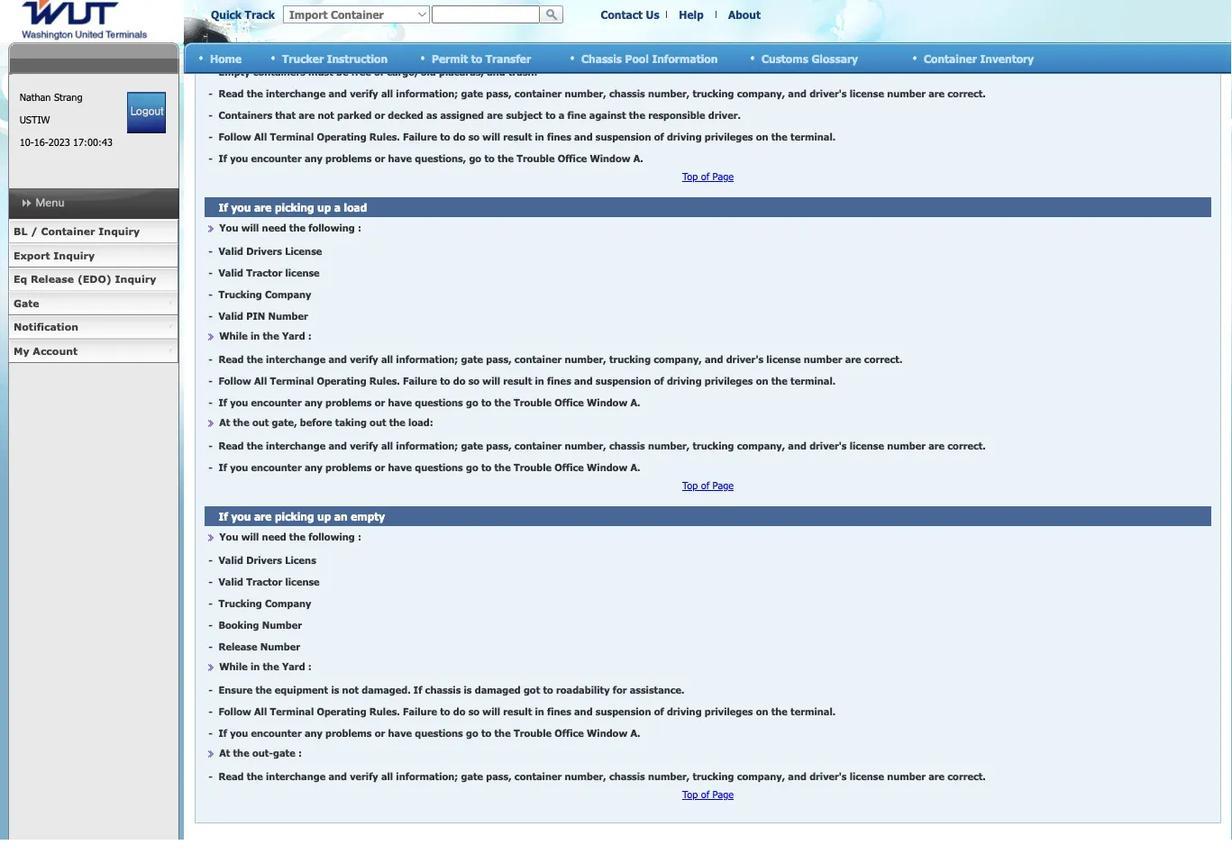 Task type: vqa. For each thing, say whether or not it's contained in the screenshot.
05-
no



Task type: locate. For each thing, give the bounding box(es) containing it.
inquiry down the bl / container inquiry
[[54, 249, 95, 261]]

about link
[[728, 8, 761, 21]]

customs
[[762, 52, 809, 65]]

trucker instruction
[[282, 52, 388, 65]]

container inside 'link'
[[41, 225, 95, 238]]

0 vertical spatial container
[[924, 52, 977, 65]]

my account link
[[8, 339, 178, 363]]

permit
[[432, 52, 468, 65]]

container left inventory
[[924, 52, 977, 65]]

0 vertical spatial inquiry
[[99, 225, 140, 238]]

inquiry right (edo)
[[115, 273, 156, 285]]

export inquiry
[[14, 249, 95, 261]]

track
[[245, 8, 275, 21]]

None text field
[[432, 5, 540, 23]]

instruction
[[327, 52, 388, 65]]

0 horizontal spatial container
[[41, 225, 95, 238]]

customs glossary
[[762, 52, 858, 65]]

1 vertical spatial inquiry
[[54, 249, 95, 261]]

inquiry up export inquiry link
[[99, 225, 140, 238]]

2023
[[48, 136, 70, 148]]

chassis pool information
[[581, 52, 718, 65]]

1 vertical spatial container
[[41, 225, 95, 238]]

gate
[[14, 297, 39, 309]]

to
[[471, 52, 482, 65]]

eq release (edo) inquiry
[[14, 273, 156, 285]]

1 horizontal spatial container
[[924, 52, 977, 65]]

home
[[210, 52, 242, 65]]

information
[[652, 52, 718, 65]]

ustiw
[[20, 114, 50, 126]]

contact us link
[[601, 8, 659, 21]]

2 vertical spatial inquiry
[[115, 273, 156, 285]]

inquiry inside 'link'
[[99, 225, 140, 238]]

pool
[[625, 52, 649, 65]]

release
[[31, 273, 74, 285]]

notification link
[[8, 316, 178, 339]]

container
[[924, 52, 977, 65], [41, 225, 95, 238]]

nathan strang
[[20, 91, 82, 103]]

inquiry
[[99, 225, 140, 238], [54, 249, 95, 261], [115, 273, 156, 285]]

notification
[[14, 321, 78, 333]]

transfer
[[486, 52, 531, 65]]

contact
[[601, 8, 643, 21]]

nathan
[[20, 91, 51, 103]]

about
[[728, 8, 761, 21]]

container up the 'export inquiry'
[[41, 225, 95, 238]]



Task type: describe. For each thing, give the bounding box(es) containing it.
export inquiry link
[[8, 244, 178, 268]]

account
[[33, 345, 78, 357]]

inventory
[[980, 52, 1034, 65]]

contact us
[[601, 8, 659, 21]]

login image
[[127, 92, 166, 133]]

17:00:43
[[73, 136, 113, 148]]

inquiry for container
[[99, 225, 140, 238]]

inquiry for (edo)
[[115, 273, 156, 285]]

quick track
[[211, 8, 275, 21]]

chassis
[[581, 52, 622, 65]]

10-16-2023 17:00:43
[[20, 136, 113, 148]]

container inventory
[[924, 52, 1034, 65]]

quick
[[211, 8, 242, 21]]

bl
[[14, 225, 27, 238]]

glossary
[[812, 52, 858, 65]]

strang
[[54, 91, 82, 103]]

permit to transfer
[[432, 52, 531, 65]]

10-
[[20, 136, 34, 148]]

help
[[679, 8, 704, 21]]

gate link
[[8, 292, 178, 316]]

us
[[646, 8, 659, 21]]

export
[[14, 249, 50, 261]]

bl / container inquiry
[[14, 225, 140, 238]]

trucker
[[282, 52, 324, 65]]

16-
[[34, 136, 48, 148]]

help link
[[679, 8, 704, 21]]

(edo)
[[77, 273, 112, 285]]

eq release (edo) inquiry link
[[8, 268, 178, 292]]

my
[[14, 345, 29, 357]]

eq
[[14, 273, 27, 285]]

bl / container inquiry link
[[8, 220, 178, 244]]

/
[[31, 225, 38, 238]]

my account
[[14, 345, 78, 357]]



